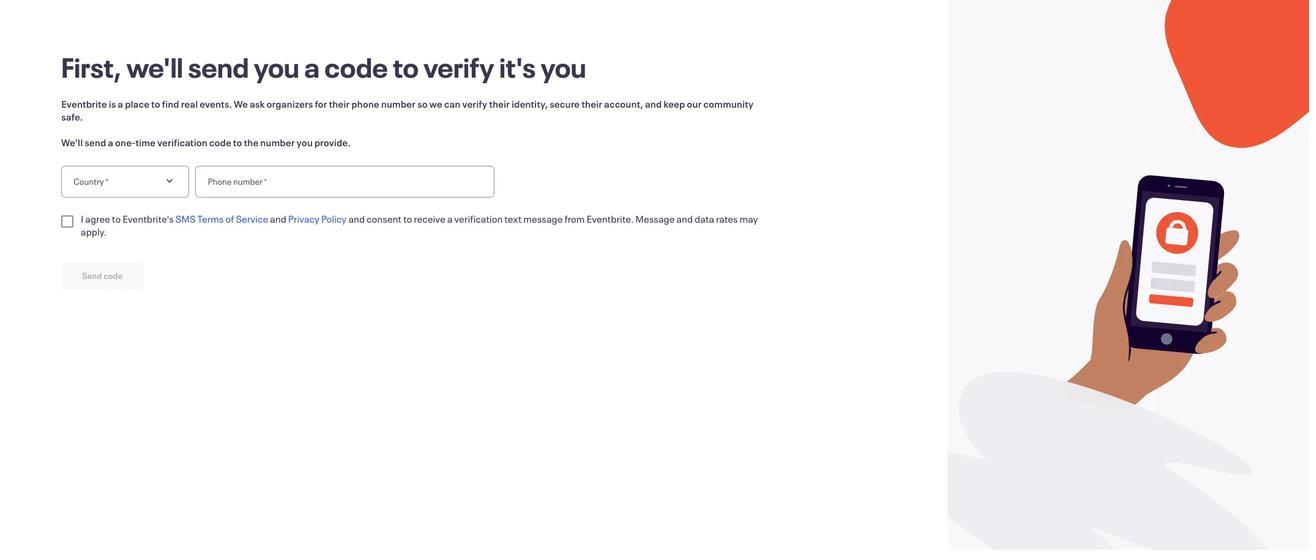 Task type: vqa. For each thing, say whether or not it's contained in the screenshot.
real
yes



Task type: describe. For each thing, give the bounding box(es) containing it.
identity,
[[512, 97, 548, 110]]

2 vertical spatial number
[[233, 176, 263, 187]]

code inside 'button'
[[104, 270, 123, 282]]

terms
[[197, 212, 224, 225]]

of
[[225, 212, 234, 225]]

to right agree
[[112, 212, 121, 225]]

number inside eventbrite is a place to find real events. we ask organizers for their phone number so we can verify their identity, secure their account, and keep our community safe.
[[381, 97, 416, 110]]

0 vertical spatial send
[[188, 49, 249, 85]]

you up secure
[[541, 49, 586, 85]]

service
[[236, 212, 268, 225]]

message
[[523, 212, 563, 225]]

1 vertical spatial number
[[260, 136, 295, 149]]

find
[[162, 97, 179, 110]]

eventbrite's
[[122, 212, 174, 225]]

provide.
[[314, 136, 351, 149]]

events.
[[200, 97, 232, 110]]

1 their from the left
[[329, 97, 350, 110]]

secure
[[550, 97, 580, 110]]

2 their from the left
[[489, 97, 510, 110]]

you left 'provide.'
[[297, 136, 313, 149]]

apply.
[[81, 225, 107, 238]]

we'll send a one-time verification code to the number you provide.
[[61, 136, 351, 149]]

to up so at the left of page
[[393, 49, 419, 85]]

phone
[[208, 176, 232, 187]]

phone number *
[[208, 176, 267, 187]]

policy
[[321, 212, 347, 225]]

verify inside eventbrite is a place to find real events. we ask organizers for their phone number so we can verify their identity, secure their account, and keep our community safe.
[[462, 97, 487, 110]]

message
[[636, 212, 675, 225]]

place
[[125, 97, 149, 110]]

ask
[[250, 97, 265, 110]]

real
[[181, 97, 198, 110]]

and right policy
[[349, 212, 365, 225]]

safe.
[[61, 110, 83, 123]]

country
[[73, 176, 104, 187]]

community
[[703, 97, 754, 110]]

and consent to receive a verification text message from eventbrite. message and data rates may apply.
[[81, 212, 758, 238]]

sms terms of service link
[[175, 212, 268, 225]]

and left data
[[677, 212, 693, 225]]

organizers
[[267, 97, 313, 110]]

we
[[429, 97, 442, 110]]

the
[[244, 136, 259, 149]]

sms
[[175, 212, 196, 225]]

and inside eventbrite is a place to find real events. we ask organizers for their phone number so we can verify their identity, secure their account, and keep our community safe.
[[645, 97, 662, 110]]

first, we'll send you a code to verify it's you
[[61, 49, 586, 85]]

1 * from the left
[[105, 176, 108, 187]]

send code button
[[61, 263, 144, 290]]

from
[[565, 212, 585, 225]]

for
[[315, 97, 327, 110]]

is
[[109, 97, 116, 110]]

we
[[234, 97, 248, 110]]

and left privacy
[[270, 212, 286, 225]]

so
[[417, 97, 428, 110]]

we'll
[[126, 49, 183, 85]]

3 their from the left
[[582, 97, 602, 110]]

privacy
[[288, 212, 320, 225]]

one-
[[115, 136, 136, 149]]

verification for a
[[454, 212, 503, 225]]



Task type: locate. For each thing, give the bounding box(es) containing it.
code up the phone
[[325, 49, 388, 85]]

0 horizontal spatial send
[[85, 136, 106, 149]]

* up service
[[264, 176, 267, 187]]

you up organizers
[[254, 49, 299, 85]]

number right phone
[[233, 176, 263, 187]]

data
[[695, 212, 714, 225]]

and left keep
[[645, 97, 662, 110]]

0 horizontal spatial *
[[105, 176, 108, 187]]

verify
[[424, 49, 494, 85], [462, 97, 487, 110]]

text
[[505, 212, 522, 225]]

code right send on the left
[[104, 270, 123, 282]]

None field
[[268, 166, 482, 198]]

0 horizontal spatial code
[[104, 270, 123, 282]]

a left one-
[[108, 136, 113, 149]]

their right secure
[[582, 97, 602, 110]]

i
[[81, 212, 83, 225]]

privacy policy link
[[288, 212, 347, 225]]

agree
[[85, 212, 110, 225]]

to
[[393, 49, 419, 85], [151, 97, 160, 110], [233, 136, 242, 149], [112, 212, 121, 225], [403, 212, 412, 225]]

2 * from the left
[[264, 176, 267, 187]]

verification
[[157, 136, 207, 149], [454, 212, 503, 225]]

0 vertical spatial verification
[[157, 136, 207, 149]]

can
[[444, 97, 461, 110]]

verification for time
[[157, 136, 207, 149]]

verify right can
[[462, 97, 487, 110]]

consent
[[367, 212, 402, 225]]

to left "the"
[[233, 136, 242, 149]]

1 vertical spatial verification
[[454, 212, 503, 225]]

and
[[645, 97, 662, 110], [270, 212, 286, 225], [349, 212, 365, 225], [677, 212, 693, 225]]

to left find
[[151, 97, 160, 110]]

we'll
[[61, 136, 83, 149]]

verification right time on the left of page
[[157, 136, 207, 149]]

2 vertical spatial code
[[104, 270, 123, 282]]

eventbrite.
[[587, 212, 634, 225]]

0 vertical spatial verify
[[424, 49, 494, 85]]

1 horizontal spatial send
[[188, 49, 249, 85]]

send up events.
[[188, 49, 249, 85]]

their right for
[[329, 97, 350, 110]]

a up for
[[304, 49, 320, 85]]

1 vertical spatial code
[[209, 136, 231, 149]]

send right we'll
[[85, 136, 106, 149]]

* right the country
[[105, 176, 108, 187]]

you
[[254, 49, 299, 85], [541, 49, 586, 85], [297, 136, 313, 149]]

their
[[329, 97, 350, 110], [489, 97, 510, 110], [582, 97, 602, 110]]

first,
[[61, 49, 121, 85]]

receive
[[414, 212, 446, 225]]

a right "receive"
[[447, 212, 453, 225]]

a inside eventbrite is a place to find real events. we ask organizers for their phone number so we can verify their identity, secure their account, and keep our community safe.
[[118, 97, 123, 110]]

code left "the"
[[209, 136, 231, 149]]

may
[[740, 212, 758, 225]]

to inside and consent to receive a verification text message from eventbrite. message and data rates may apply.
[[403, 212, 412, 225]]

eventbrite
[[61, 97, 107, 110]]

0 horizontal spatial their
[[329, 97, 350, 110]]

to inside eventbrite is a place to find real events. we ask organizers for their phone number so we can verify their identity, secure their account, and keep our community safe.
[[151, 97, 160, 110]]

1 vertical spatial verify
[[462, 97, 487, 110]]

send code
[[82, 270, 123, 282]]

verification inside and consent to receive a verification text message from eventbrite. message and data rates may apply.
[[454, 212, 503, 225]]

1 horizontal spatial their
[[489, 97, 510, 110]]

i agree to eventbrite's sms terms of service and privacy policy
[[81, 212, 347, 225]]

send
[[188, 49, 249, 85], [85, 136, 106, 149]]

code
[[325, 49, 388, 85], [209, 136, 231, 149], [104, 270, 123, 282]]

to left "receive"
[[403, 212, 412, 225]]

keep
[[664, 97, 685, 110]]

send
[[82, 270, 102, 282]]

country *
[[73, 176, 108, 187]]

number right "the"
[[260, 136, 295, 149]]

our
[[687, 97, 702, 110]]

1 horizontal spatial *
[[264, 176, 267, 187]]

1 horizontal spatial verification
[[454, 212, 503, 225]]

rates
[[716, 212, 738, 225]]

phone
[[351, 97, 379, 110]]

2 horizontal spatial their
[[582, 97, 602, 110]]

a right is
[[118, 97, 123, 110]]

*
[[105, 176, 108, 187], [264, 176, 267, 187]]

verify up can
[[424, 49, 494, 85]]

it's
[[499, 49, 536, 85]]

verification left text
[[454, 212, 503, 225]]

a inside and consent to receive a verification text message from eventbrite. message and data rates may apply.
[[447, 212, 453, 225]]

a
[[304, 49, 320, 85], [118, 97, 123, 110], [108, 136, 113, 149], [447, 212, 453, 225]]

1 vertical spatial send
[[85, 136, 106, 149]]

0 vertical spatial number
[[381, 97, 416, 110]]

time
[[135, 136, 156, 149]]

eventbrite is a place to find real events. we ask organizers for their phone number so we can verify their identity, secure their account, and keep our community safe.
[[61, 97, 754, 123]]

number left so at the left of page
[[381, 97, 416, 110]]

1 horizontal spatial code
[[209, 136, 231, 149]]

number
[[381, 97, 416, 110], [260, 136, 295, 149], [233, 176, 263, 187]]

0 horizontal spatial verification
[[157, 136, 207, 149]]

2 horizontal spatial code
[[325, 49, 388, 85]]

account,
[[604, 97, 643, 110]]

their left identity,
[[489, 97, 510, 110]]

0 vertical spatial code
[[325, 49, 388, 85]]



